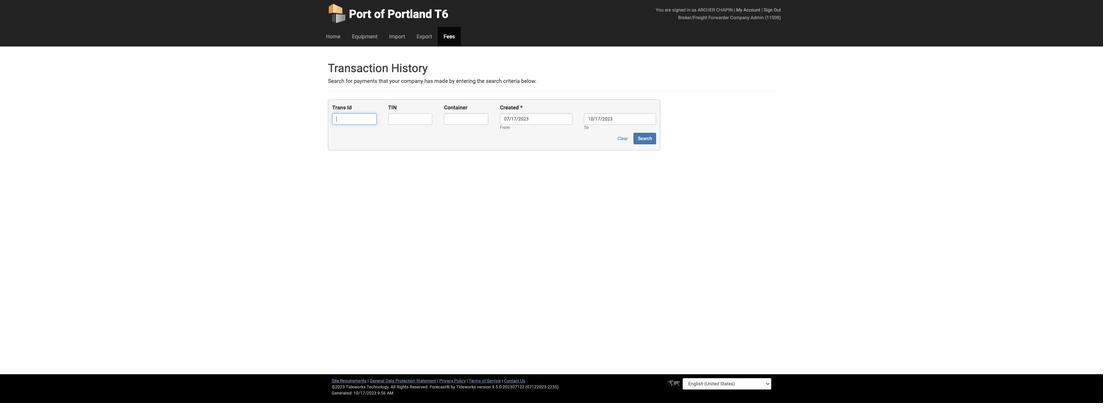 Task type: describe. For each thing, give the bounding box(es) containing it.
port
[[349, 7, 371, 21]]

contact us link
[[504, 379, 525, 384]]

general
[[370, 379, 384, 384]]

portland
[[388, 7, 432, 21]]

forwarder
[[708, 15, 729, 20]]

©2023 tideworks
[[332, 385, 366, 390]]

clear button
[[613, 133, 632, 145]]

you are signed in as archer chapin | my account | sign out broker/freight forwarder company admin (11508)
[[656, 7, 781, 20]]

your
[[389, 78, 400, 84]]

9:56
[[377, 391, 386, 396]]

requirements
[[340, 379, 367, 384]]

transaction history search for payments that your company has made by entering the search criteria below.
[[328, 61, 537, 84]]

rights
[[397, 385, 409, 390]]

am
[[387, 391, 393, 396]]

fees
[[444, 33, 455, 40]]

us
[[520, 379, 525, 384]]

fees button
[[438, 27, 461, 46]]

terms
[[469, 379, 481, 384]]

archer
[[698, 7, 715, 13]]

company
[[401, 78, 423, 84]]

t6
[[435, 7, 448, 21]]

below.
[[521, 78, 537, 84]]

out
[[774, 7, 781, 13]]

tideworks
[[456, 385, 476, 390]]

forecast®
[[430, 385, 450, 390]]

export
[[417, 33, 432, 40]]

Trans Id text field
[[332, 113, 377, 125]]

| up 9.5.0.202307122
[[502, 379, 503, 384]]

| up tideworks
[[467, 379, 468, 384]]

Created * text field
[[500, 113, 572, 125]]

home
[[326, 33, 340, 40]]

data
[[385, 379, 394, 384]]

search inside button
[[638, 136, 652, 141]]

0 vertical spatial of
[[374, 7, 385, 21]]

trans
[[332, 105, 346, 111]]

payments
[[354, 78, 377, 84]]

port of portland t6 link
[[328, 0, 448, 27]]

trans id
[[332, 105, 352, 111]]

for
[[346, 78, 352, 84]]

the
[[477, 78, 485, 84]]

equipment button
[[346, 27, 383, 46]]

export button
[[411, 27, 438, 46]]

sign
[[764, 7, 773, 13]]

general data protection statement link
[[370, 379, 436, 384]]

protection
[[395, 379, 415, 384]]

sign out link
[[764, 7, 781, 13]]

equipment
[[352, 33, 378, 40]]

that
[[379, 78, 388, 84]]

| up forecast®
[[437, 379, 438, 384]]

broker/freight
[[678, 15, 707, 20]]

generated:
[[332, 391, 352, 396]]

are
[[665, 7, 671, 13]]

search inside transaction history search for payments that your company has made by entering the search criteria below.
[[328, 78, 344, 84]]

search
[[486, 78, 502, 84]]

import button
[[383, 27, 411, 46]]

statement
[[416, 379, 436, 384]]

created
[[500, 105, 519, 111]]

as
[[692, 7, 696, 13]]

made
[[434, 78, 448, 84]]



Task type: locate. For each thing, give the bounding box(es) containing it.
TIN text field
[[388, 113, 432, 125]]

2235)
[[547, 385, 559, 390]]

of up version
[[482, 379, 486, 384]]

my account link
[[736, 7, 760, 13]]

history
[[391, 61, 428, 75]]

search right clear
[[638, 136, 652, 141]]

site
[[332, 379, 339, 384]]

admin
[[751, 15, 764, 20]]

from
[[500, 125, 510, 130]]

clear
[[617, 136, 628, 141]]

my
[[736, 7, 742, 13]]

id
[[347, 105, 352, 111]]

transaction
[[328, 61, 388, 75]]

| left 'my'
[[734, 7, 735, 13]]

contact
[[504, 379, 519, 384]]

port of portland t6
[[349, 7, 448, 21]]

of right port
[[374, 7, 385, 21]]

1 vertical spatial by
[[451, 385, 455, 390]]

of inside site requirements | general data protection statement | privacy policy | terms of service | contact us ©2023 tideworks technology. all rights reserved. forecast® by tideworks version 9.5.0.202307122 (07122023-2235) generated: 10/17/2023 9:56 am
[[482, 379, 486, 384]]

has
[[424, 78, 433, 84]]

search button
[[634, 133, 656, 145]]

site requirements | general data protection statement | privacy policy | terms of service | contact us ©2023 tideworks technology. all rights reserved. forecast® by tideworks version 9.5.0.202307122 (07122023-2235) generated: 10/17/2023 9:56 am
[[332, 379, 559, 396]]

privacy
[[439, 379, 453, 384]]

signed
[[672, 7, 686, 13]]

by inside transaction history search for payments that your company has made by entering the search criteria below.
[[449, 78, 455, 84]]

service
[[487, 379, 501, 384]]

of
[[374, 7, 385, 21], [482, 379, 486, 384]]

1 horizontal spatial of
[[482, 379, 486, 384]]

search
[[328, 78, 344, 84], [638, 136, 652, 141]]

version
[[477, 385, 491, 390]]

all
[[391, 385, 396, 390]]

by inside site requirements | general data protection statement | privacy policy | terms of service | contact us ©2023 tideworks technology. all rights reserved. forecast® by tideworks version 9.5.0.202307122 (07122023-2235) generated: 10/17/2023 9:56 am
[[451, 385, 455, 390]]

1 vertical spatial search
[[638, 136, 652, 141]]

MM/dd/yyyy text field
[[584, 113, 656, 125]]

Container text field
[[444, 113, 488, 125]]

criteria
[[503, 78, 520, 84]]

import
[[389, 33, 405, 40]]

container
[[444, 105, 468, 111]]

*
[[520, 105, 523, 111]]

created *
[[500, 105, 523, 111]]

to
[[584, 125, 589, 130]]

|
[[734, 7, 735, 13], [762, 7, 763, 13], [368, 379, 369, 384], [437, 379, 438, 384], [467, 379, 468, 384], [502, 379, 503, 384]]

site requirements link
[[332, 379, 367, 384]]

| left sign
[[762, 7, 763, 13]]

chapin
[[716, 7, 733, 13]]

10/17/2023
[[354, 391, 376, 396]]

0 horizontal spatial of
[[374, 7, 385, 21]]

tin
[[388, 105, 397, 111]]

1 vertical spatial of
[[482, 379, 486, 384]]

entering
[[456, 78, 476, 84]]

reserved.
[[410, 385, 429, 390]]

company
[[730, 15, 750, 20]]

by right made
[[449, 78, 455, 84]]

privacy policy link
[[439, 379, 466, 384]]

you
[[656, 7, 664, 13]]

terms of service link
[[469, 379, 501, 384]]

technology.
[[367, 385, 390, 390]]

9.5.0.202307122
[[492, 385, 524, 390]]

(07122023-
[[525, 385, 547, 390]]

search left for
[[328, 78, 344, 84]]

0 vertical spatial search
[[328, 78, 344, 84]]

in
[[687, 7, 691, 13]]

by
[[449, 78, 455, 84], [451, 385, 455, 390]]

0 vertical spatial by
[[449, 78, 455, 84]]

by down privacy policy 'link' at the bottom of the page
[[451, 385, 455, 390]]

account
[[743, 7, 760, 13]]

| left general
[[368, 379, 369, 384]]

1 horizontal spatial search
[[638, 136, 652, 141]]

home button
[[320, 27, 346, 46]]

policy
[[454, 379, 466, 384]]

0 horizontal spatial search
[[328, 78, 344, 84]]

(11508)
[[765, 15, 781, 20]]



Task type: vqa. For each thing, say whether or not it's contained in the screenshot.
Entering in the top left of the page
yes



